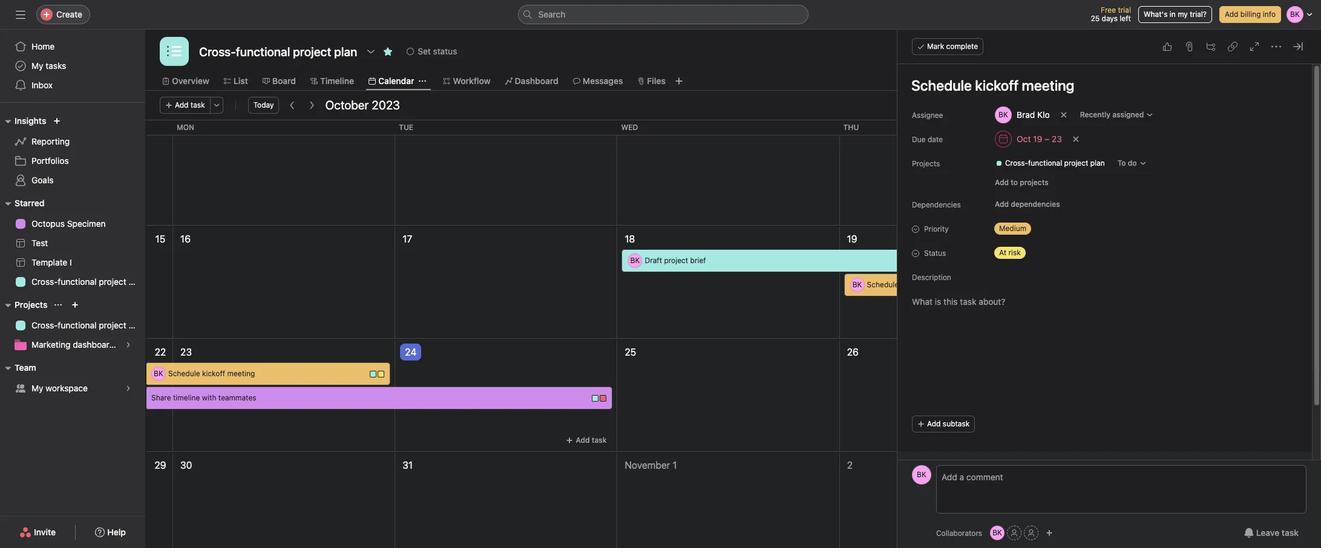 Task type: vqa. For each thing, say whether or not it's contained in the screenshot.
Ask AI
no



Task type: describe. For each thing, give the bounding box(es) containing it.
marketing dashboards
[[31, 340, 119, 350]]

plan for cross-functional project plan link to the middle
[[129, 277, 145, 287]]

date
[[928, 135, 944, 144]]

add subtask image
[[1207, 42, 1217, 51]]

october 2023
[[325, 98, 400, 112]]

hide sidebar image
[[16, 10, 25, 19]]

status
[[433, 46, 457, 56]]

board link
[[263, 74, 296, 88]]

create
[[56, 9, 82, 19]]

Task Name text field
[[904, 71, 1298, 99]]

0 horizontal spatial schedule kickoff meeting
[[168, 369, 255, 378]]

set status button
[[402, 43, 463, 60]]

at risk button
[[990, 245, 1063, 262]]

projects element
[[0, 294, 145, 357]]

recently assigned
[[1081, 110, 1145, 119]]

1 horizontal spatial add task button
[[561, 432, 612, 449]]

0 likes. click to like this task image
[[1163, 42, 1173, 51]]

medium
[[1000, 224, 1027, 233]]

cross- inside schedule kickoff meeting dialog
[[1006, 159, 1029, 168]]

23 inside schedule kickoff meeting dialog
[[1052, 134, 1063, 144]]

functional for cross-functional project plan link to the middle
[[58, 277, 97, 287]]

add subtask
[[928, 420, 970, 429]]

tasks
[[46, 61, 66, 71]]

template
[[31, 257, 67, 268]]

31
[[403, 460, 413, 471]]

to
[[1118, 159, 1127, 168]]

task for left add task button
[[191, 101, 205, 110]]

with
[[202, 394, 216, 403]]

calendar link
[[369, 74, 414, 88]]

add inside button
[[928, 420, 941, 429]]

klo
[[1038, 110, 1050, 120]]

3
[[1070, 460, 1076, 471]]

dashboard link
[[505, 74, 559, 88]]

brief
[[691, 256, 707, 265]]

timeline
[[173, 394, 200, 403]]

to do
[[1118, 159, 1138, 168]]

billing
[[1241, 10, 1262, 19]]

days
[[1102, 14, 1118, 23]]

dependencies
[[913, 200, 962, 210]]

clear due date image
[[1073, 136, 1080, 143]]

30
[[180, 460, 192, 471]]

help button
[[87, 522, 134, 544]]

0 horizontal spatial schedule
[[168, 369, 200, 378]]

in
[[1170, 10, 1176, 19]]

add tab image
[[675, 76, 684, 86]]

project inside schedule kickoff meeting dialog
[[1065, 159, 1089, 168]]

today button
[[248, 97, 279, 114]]

calendar
[[378, 76, 414, 86]]

functional inside schedule kickoff meeting dialog
[[1029, 159, 1063, 168]]

due
[[913, 135, 926, 144]]

recently
[[1081, 110, 1111, 119]]

list
[[234, 76, 248, 86]]

more actions for this task image
[[1272, 42, 1282, 51]]

insights button
[[0, 114, 46, 128]]

timeline
[[320, 76, 354, 86]]

mark complete
[[928, 42, 979, 51]]

dashboards
[[73, 340, 119, 350]]

what's in my trial? button
[[1139, 6, 1213, 23]]

october
[[325, 98, 369, 112]]

0 horizontal spatial kickoff
[[202, 369, 225, 378]]

wed
[[622, 123, 638, 132]]

description
[[913, 273, 952, 282]]

1 vertical spatial meeting
[[227, 369, 255, 378]]

files link
[[638, 74, 666, 88]]

add inside 'button'
[[996, 200, 1010, 209]]

workflow link
[[444, 74, 491, 88]]

draft
[[645, 256, 663, 265]]

marketing
[[31, 340, 71, 350]]

help
[[107, 527, 126, 538]]

cross- for bottommost cross-functional project plan link
[[31, 320, 58, 331]]

i
[[70, 257, 72, 268]]

invite
[[34, 527, 56, 538]]

cross-functional project plan for bottommost cross-functional project plan link
[[31, 320, 145, 331]]

2
[[848, 460, 853, 471]]

add task for left add task button
[[175, 101, 205, 110]]

share
[[151, 394, 171, 403]]

team button
[[0, 361, 36, 375]]

portfolios link
[[7, 151, 138, 171]]

risk
[[1009, 248, 1021, 257]]

inbox link
[[7, 76, 138, 95]]

1 vertical spatial bk button
[[991, 526, 1005, 541]]

medium button
[[990, 220, 1063, 237]]

invite button
[[12, 522, 64, 544]]

full screen image
[[1251, 42, 1260, 51]]

attachments: add a file to this task, schedule kickoff meeting image
[[1185, 42, 1195, 51]]

4
[[1296, 460, 1302, 471]]

assignee
[[913, 111, 944, 120]]

18
[[625, 234, 636, 245]]

inbox
[[31, 80, 53, 90]]

today
[[254, 101, 274, 110]]

board
[[272, 76, 296, 86]]

brad klo button
[[990, 104, 1056, 126]]

projects inside dropdown button
[[15, 300, 47, 310]]

project inside starred element
[[99, 277, 126, 287]]

more actions image
[[213, 102, 220, 109]]

to do button
[[1113, 155, 1153, 172]]

goals
[[31, 175, 54, 185]]

template i
[[31, 257, 72, 268]]

status
[[925, 249, 947, 258]]

task for add task button to the right
[[592, 436, 607, 445]]

1 vertical spatial 23
[[180, 347, 192, 358]]

info
[[1264, 10, 1277, 19]]

0 horizontal spatial bk button
[[913, 466, 932, 485]]

functional for bottommost cross-functional project plan link
[[58, 320, 97, 331]]

17
[[403, 234, 412, 245]]

plan inside schedule kickoff meeting dialog
[[1091, 159, 1106, 168]]

oct
[[1017, 134, 1032, 144]]

new project or portfolio image
[[72, 302, 79, 309]]

november
[[625, 460, 671, 471]]

add subtask button
[[913, 416, 976, 433]]



Task type: locate. For each thing, give the bounding box(es) containing it.
mark
[[928, 42, 945, 51]]

insights
[[15, 116, 46, 126]]

at risk
[[1000, 248, 1021, 257]]

add to projects
[[996, 178, 1049, 187]]

leave task
[[1257, 528, 1300, 538]]

schedule kickoff meeting up with
[[168, 369, 255, 378]]

plan inside starred element
[[129, 277, 145, 287]]

cross-functional project plan link inside schedule kickoff meeting dialog
[[991, 157, 1110, 170]]

cross- for cross-functional project plan link to the middle
[[31, 277, 58, 287]]

0 vertical spatial cross-functional project plan link
[[991, 157, 1110, 170]]

schedule left description
[[868, 280, 899, 289]]

remove from starred image
[[384, 47, 393, 56]]

1 horizontal spatial 23
[[1052, 134, 1063, 144]]

1 vertical spatial 25
[[625, 347, 637, 358]]

0 vertical spatial schedule
[[868, 280, 899, 289]]

schedule kickoff meeting down status
[[868, 280, 954, 289]]

close details image
[[1294, 42, 1304, 51]]

overview link
[[162, 74, 209, 88]]

add task for add task button to the right
[[576, 436, 607, 445]]

project down 'template i' link
[[99, 277, 126, 287]]

workflow
[[453, 76, 491, 86]]

1 horizontal spatial bk button
[[991, 526, 1005, 541]]

next month image
[[307, 101, 317, 110]]

0 vertical spatial 23
[[1052, 134, 1063, 144]]

1 vertical spatial my
[[31, 383, 43, 394]]

reporting
[[31, 136, 70, 147]]

1 horizontal spatial projects
[[913, 159, 941, 168]]

teams element
[[0, 357, 145, 401]]

marketing dashboards link
[[7, 335, 138, 355]]

1 horizontal spatial schedule
[[868, 280, 899, 289]]

dashboard
[[515, 76, 559, 86]]

main content inside schedule kickoff meeting dialog
[[898, 64, 1313, 521]]

list image
[[167, 44, 182, 59]]

cross-functional project plan link up marketing dashboards
[[7, 316, 145, 335]]

2 vertical spatial cross-functional project plan
[[31, 320, 145, 331]]

1 vertical spatial projects
[[15, 300, 47, 310]]

0 vertical spatial cross-functional project plan
[[1006, 159, 1106, 168]]

0 vertical spatial projects
[[913, 159, 941, 168]]

0 vertical spatial schedule kickoff meeting
[[868, 280, 954, 289]]

test link
[[7, 234, 138, 253]]

functional down 'template i' link
[[58, 277, 97, 287]]

tue
[[399, 123, 414, 132]]

schedule kickoff meeting
[[868, 280, 954, 289], [168, 369, 255, 378]]

home link
[[7, 37, 138, 56]]

0 vertical spatial task
[[191, 101, 205, 110]]

do
[[1129, 159, 1138, 168]]

show options image
[[367, 47, 376, 56]]

search button
[[518, 5, 809, 24]]

my inside my workspace link
[[31, 383, 43, 394]]

specimen
[[67, 219, 106, 229]]

cross- up marketing in the bottom of the page
[[31, 320, 58, 331]]

teammates
[[219, 394, 256, 403]]

0 vertical spatial meeting
[[927, 280, 954, 289]]

1 horizontal spatial add task
[[576, 436, 607, 445]]

1 vertical spatial kickoff
[[202, 369, 225, 378]]

16
[[180, 234, 191, 245]]

brad klo
[[1017, 110, 1050, 120]]

None text field
[[196, 41, 360, 62]]

2 vertical spatial cross-functional project plan link
[[7, 316, 145, 335]]

oct 19 – 23
[[1017, 134, 1063, 144]]

my
[[31, 61, 43, 71], [31, 383, 43, 394]]

0 vertical spatial 25
[[1092, 14, 1100, 23]]

projects
[[913, 159, 941, 168], [15, 300, 47, 310]]

cross-functional project plan inside schedule kickoff meeting dialog
[[1006, 159, 1106, 168]]

free
[[1102, 5, 1117, 15]]

2 vertical spatial task
[[1283, 528, 1300, 538]]

1 horizontal spatial schedule kickoff meeting
[[868, 280, 954, 289]]

–
[[1045, 134, 1050, 144]]

to
[[1012, 178, 1019, 187]]

cross-functional project plan link down –
[[991, 157, 1110, 170]]

my down team
[[31, 383, 43, 394]]

bk button right collaborators at right bottom
[[991, 526, 1005, 541]]

1 horizontal spatial task
[[592, 436, 607, 445]]

0 vertical spatial bk button
[[913, 466, 932, 485]]

task inside schedule kickoff meeting dialog
[[1283, 528, 1300, 538]]

files
[[648, 76, 666, 86]]

0 horizontal spatial 23
[[180, 347, 192, 358]]

project left brief
[[665, 256, 689, 265]]

my for my tasks
[[31, 61, 43, 71]]

cross-functional project plan down 'template i' link
[[31, 277, 145, 287]]

1 horizontal spatial 19
[[1034, 134, 1043, 144]]

template i link
[[7, 253, 138, 273]]

23 right –
[[1052, 134, 1063, 144]]

1 vertical spatial 19
[[848, 234, 858, 245]]

0 horizontal spatial add task button
[[160, 97, 211, 114]]

cross-
[[1006, 159, 1029, 168], [31, 277, 58, 287], [31, 320, 58, 331]]

1 vertical spatial schedule
[[168, 369, 200, 378]]

0 vertical spatial add task
[[175, 101, 205, 110]]

bk button
[[913, 466, 932, 485], [991, 526, 1005, 541]]

set status
[[418, 46, 457, 56]]

project up see details, marketing dashboards image
[[99, 320, 126, 331]]

2 vertical spatial plan
[[129, 320, 145, 331]]

functional inside starred element
[[58, 277, 97, 287]]

plan inside projects element
[[129, 320, 145, 331]]

octopus
[[31, 219, 65, 229]]

kickoff
[[901, 280, 925, 289], [202, 369, 225, 378]]

draft project brief
[[645, 256, 707, 265]]

see details, my workspace image
[[125, 385, 132, 392]]

1
[[673, 460, 677, 471]]

assigned
[[1113, 110, 1145, 119]]

my workspace link
[[7, 379, 138, 398]]

new image
[[54, 117, 61, 125]]

left
[[1121, 14, 1132, 23]]

1 vertical spatial schedule kickoff meeting
[[168, 369, 255, 378]]

0 horizontal spatial projects
[[15, 300, 47, 310]]

projects left show options, current sort, top image
[[15, 300, 47, 310]]

main content
[[898, 64, 1313, 521]]

1 horizontal spatial 25
[[1092, 14, 1100, 23]]

22
[[155, 347, 166, 358]]

leave
[[1257, 528, 1280, 538]]

functional up marketing dashboards
[[58, 320, 97, 331]]

cross- inside projects element
[[31, 320, 58, 331]]

1 horizontal spatial meeting
[[927, 280, 954, 289]]

at
[[1000, 248, 1007, 257]]

2 horizontal spatial task
[[1283, 528, 1300, 538]]

functional inside projects element
[[58, 320, 97, 331]]

0 vertical spatial plan
[[1091, 159, 1106, 168]]

starred button
[[0, 196, 44, 211]]

0 vertical spatial functional
[[1029, 159, 1063, 168]]

15
[[155, 234, 166, 245]]

projects button
[[0, 298, 47, 312]]

0 horizontal spatial add task
[[175, 101, 205, 110]]

1 vertical spatial add task button
[[561, 432, 612, 449]]

see details, marketing dashboards image
[[125, 342, 132, 349]]

schedule kickoff meeting dialog
[[898, 30, 1322, 549]]

0 horizontal spatial 25
[[625, 347, 637, 358]]

project
[[1065, 159, 1089, 168], [665, 256, 689, 265], [99, 277, 126, 287], [99, 320, 126, 331]]

0 vertical spatial add task button
[[160, 97, 211, 114]]

add dependencies
[[996, 200, 1061, 209]]

1 horizontal spatial kickoff
[[901, 280, 925, 289]]

0 horizontal spatial meeting
[[227, 369, 255, 378]]

my
[[1179, 10, 1189, 19]]

what's in my trial?
[[1144, 10, 1207, 19]]

functional
[[1029, 159, 1063, 168], [58, 277, 97, 287], [58, 320, 97, 331]]

starred element
[[0, 193, 145, 294]]

collaborators
[[937, 529, 983, 538]]

add or remove collaborators image
[[1047, 530, 1054, 537]]

projects down "due date"
[[913, 159, 941, 168]]

share timeline with teammates
[[151, 394, 256, 403]]

schedule
[[868, 280, 899, 289], [168, 369, 200, 378]]

25
[[1092, 14, 1100, 23], [625, 347, 637, 358]]

tab actions image
[[419, 78, 427, 85]]

bk button down the add subtask button
[[913, 466, 932, 485]]

my workspace
[[31, 383, 88, 394]]

reporting link
[[7, 132, 138, 151]]

cross-functional project plan inside starred element
[[31, 277, 145, 287]]

plan for bottommost cross-functional project plan link
[[129, 320, 145, 331]]

search list box
[[518, 5, 809, 24]]

my left tasks
[[31, 61, 43, 71]]

portfolios
[[31, 156, 69, 166]]

my inside the my tasks link
[[31, 61, 43, 71]]

trial
[[1119, 5, 1132, 15]]

1 vertical spatial plan
[[129, 277, 145, 287]]

add task button
[[160, 97, 211, 114], [561, 432, 612, 449]]

meeting up teammates
[[227, 369, 255, 378]]

25 inside free trial 25 days left
[[1092, 14, 1100, 23]]

26
[[848, 347, 859, 358]]

2 vertical spatial cross-
[[31, 320, 58, 331]]

show options, current sort, top image
[[55, 302, 62, 309]]

task
[[191, 101, 205, 110], [592, 436, 607, 445], [1283, 528, 1300, 538]]

cross-functional project plan down –
[[1006, 159, 1106, 168]]

global element
[[0, 30, 145, 102]]

0 vertical spatial 19
[[1034, 134, 1043, 144]]

project inside projects element
[[99, 320, 126, 331]]

0 vertical spatial cross-
[[1006, 159, 1029, 168]]

test
[[31, 238, 48, 248]]

mark complete button
[[913, 38, 984, 55]]

1 vertical spatial functional
[[58, 277, 97, 287]]

cross-functional project plan inside projects element
[[31, 320, 145, 331]]

1 vertical spatial cross-functional project plan
[[31, 277, 145, 287]]

projects inside schedule kickoff meeting dialog
[[913, 159, 941, 168]]

create button
[[36, 5, 90, 24]]

1 my from the top
[[31, 61, 43, 71]]

1 vertical spatial cross-functional project plan link
[[7, 273, 145, 292]]

2 my from the top
[[31, 383, 43, 394]]

previous month image
[[288, 101, 298, 110]]

my for my workspace
[[31, 383, 43, 394]]

project down clear due date icon
[[1065, 159, 1089, 168]]

0 horizontal spatial task
[[191, 101, 205, 110]]

cross-functional project plan up dashboards
[[31, 320, 145, 331]]

octopus specimen
[[31, 219, 106, 229]]

2 vertical spatial functional
[[58, 320, 97, 331]]

0 vertical spatial kickoff
[[901, 280, 925, 289]]

add to projects button
[[990, 174, 1055, 191]]

1 vertical spatial cross-
[[31, 277, 58, 287]]

24
[[405, 347, 417, 358]]

home
[[31, 41, 55, 51]]

my tasks link
[[7, 56, 138, 76]]

november 1
[[625, 460, 677, 471]]

task for leave task button
[[1283, 528, 1300, 538]]

1 vertical spatial add task
[[576, 436, 607, 445]]

cross- up to
[[1006, 159, 1029, 168]]

functional up projects
[[1029, 159, 1063, 168]]

cross- down template in the top left of the page
[[31, 277, 58, 287]]

copy task link image
[[1229, 42, 1238, 51]]

main content containing brad klo
[[898, 64, 1313, 521]]

add billing info button
[[1220, 6, 1282, 23]]

19 inside schedule kickoff meeting dialog
[[1034, 134, 1043, 144]]

cross- inside starred element
[[31, 277, 58, 287]]

1 vertical spatial task
[[592, 436, 607, 445]]

insights element
[[0, 110, 145, 193]]

remove assignee image
[[1061, 111, 1068, 119]]

fri
[[1066, 123, 1077, 132]]

23 right the 22
[[180, 347, 192, 358]]

overview
[[172, 76, 209, 86]]

schedule up timeline
[[168, 369, 200, 378]]

meeting down status
[[927, 280, 954, 289]]

0 horizontal spatial 19
[[848, 234, 858, 245]]

cross-functional project plan for cross-functional project plan link to the middle
[[31, 277, 145, 287]]

cross-functional project plan link down i
[[7, 273, 145, 292]]

0 vertical spatial my
[[31, 61, 43, 71]]

2023
[[372, 98, 400, 112]]



